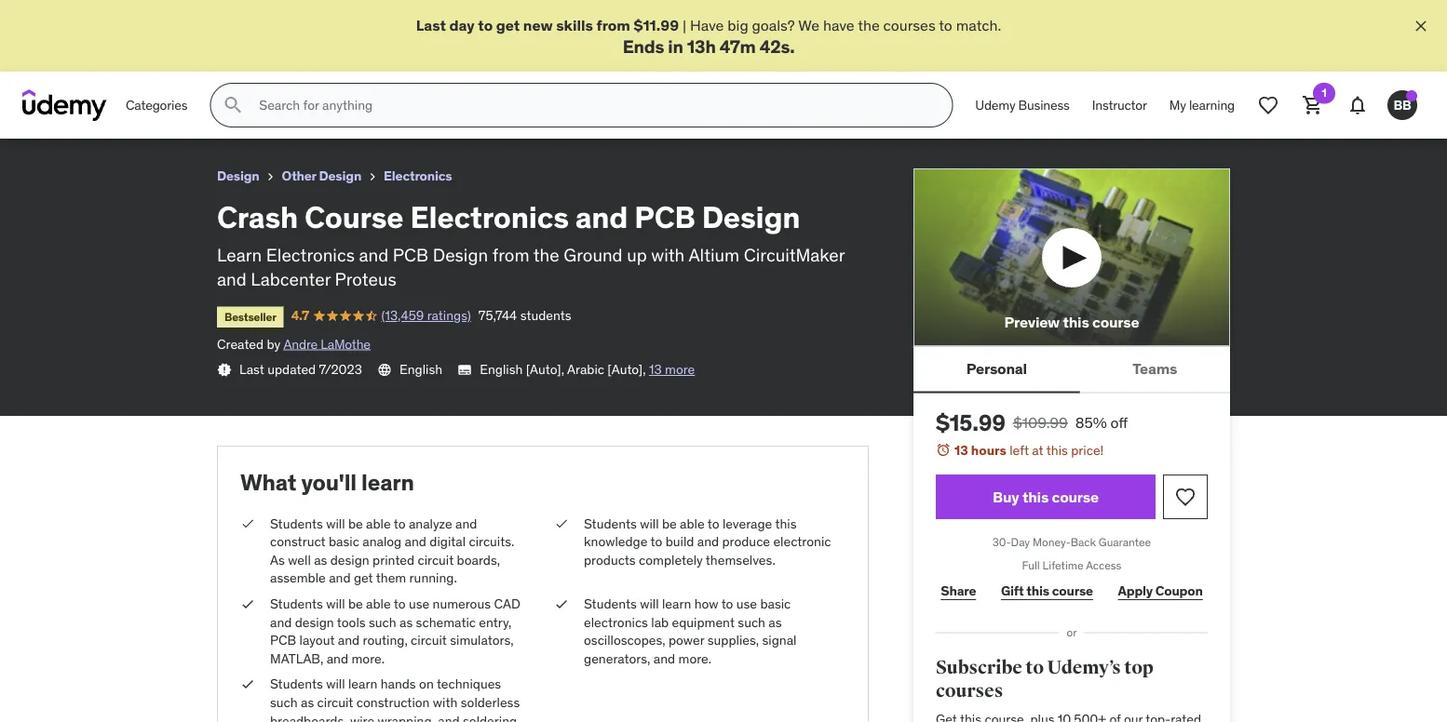 Task type: describe. For each thing, give the bounding box(es) containing it.
gift this course
[[1001, 583, 1093, 600]]

1 link
[[1291, 83, 1335, 128]]

course for buy this course
[[1052, 487, 1099, 507]]

$109.99
[[1013, 413, 1068, 433]]

by
[[267, 336, 280, 352]]

build
[[666, 534, 694, 550]]

construct
[[270, 534, 326, 550]]

be for design
[[348, 596, 363, 613]]

match.
[[956, 15, 1001, 34]]

this inside students will be able to leverage this knowledge to build and produce electronic products completely themselves.
[[775, 515, 797, 532]]

to inside 'students will learn how to use basic electronics lab equipment such as oscilloscopes, power supplies, signal generators, and more.'
[[721, 596, 733, 613]]

add to wishlist image
[[1174, 486, 1197, 509]]

0 vertical spatial 13
[[649, 361, 662, 378]]

ground
[[564, 243, 623, 266]]

altium
[[689, 243, 740, 266]]

schematic
[[416, 614, 476, 631]]

hours
[[971, 442, 1007, 459]]

analog
[[363, 534, 402, 550]]

7/2023
[[319, 361, 362, 378]]

|
[[683, 15, 686, 34]]

categories
[[126, 97, 188, 114]]

teams button
[[1080, 347, 1230, 392]]

$11.99
[[634, 15, 679, 34]]

students will be able to use numerous cad and design tools such as schematic entry, pcb layout and routing, circuit simulators, matlab, and more.
[[270, 596, 520, 667]]

day
[[1011, 535, 1030, 549]]

(13,459
[[381, 307, 424, 324]]

subscribe to udemy's top courses
[[936, 656, 1154, 703]]

such inside students will learn hands on techniques such as circuit construction with solderless breadboards, wire wrapping, and soldering.
[[270, 695, 298, 711]]

,
[[643, 361, 646, 378]]

created by andre lamothe
[[217, 336, 371, 352]]

numerous
[[433, 596, 491, 613]]

buy this course button
[[936, 475, 1156, 520]]

pcb up up
[[634, 198, 695, 236]]

xsmall image for students will learn how to use basic electronics lab equipment such as oscilloscopes, power supplies, signal generators, and more.
[[554, 595, 569, 614]]

money-
[[1033, 535, 1071, 549]]

proteus
[[335, 268, 396, 291]]

to inside subscribe to udemy's top courses
[[1026, 656, 1044, 679]]

tools
[[337, 614, 366, 631]]

will for equipment
[[640, 596, 659, 613]]

off
[[1111, 413, 1128, 433]]

students will be able to analyze and construct basic analog and digital circuits. as well as design printed circuit boards, assemble and get them running.
[[270, 515, 514, 587]]

course language image
[[377, 363, 392, 378]]

and down tools
[[338, 632, 360, 649]]

and up ground
[[575, 198, 628, 236]]

will for analog
[[326, 515, 345, 532]]

completely
[[639, 552, 703, 569]]

you have alerts image
[[1406, 91, 1417, 102]]

xsmall image for last updated 7/2023
[[217, 363, 232, 378]]

Search for anything text field
[[255, 90, 930, 121]]

equipment
[[672, 614, 735, 631]]

as inside students will learn hands on techniques such as circuit construction with solderless breadboards, wire wrapping, and soldering.
[[301, 695, 314, 711]]

be for analog
[[348, 515, 363, 532]]

1
[[1322, 86, 1327, 100]]

solderless
[[461, 695, 520, 711]]

personal
[[966, 359, 1027, 378]]

apply
[[1118, 583, 1153, 600]]

generators,
[[584, 651, 650, 667]]

xsmall image for students will be able to leverage this knowledge to build and produce electronic products completely themselves.
[[554, 515, 569, 533]]

gift
[[1001, 583, 1024, 600]]

to inside the students will be able to use numerous cad and design tools such as schematic entry, pcb layout and routing, circuit simulators, matlab, and more.
[[394, 596, 406, 613]]

ends
[[624, 35, 666, 57]]

day
[[449, 15, 475, 34]]

layout
[[299, 632, 335, 649]]

last for last updated 7/2023
[[239, 361, 264, 378]]

have
[[823, 15, 855, 34]]

and up the digital
[[455, 515, 477, 532]]

assemble
[[270, 570, 326, 587]]

1 vertical spatial xsmall image
[[240, 595, 255, 614]]

on
[[419, 676, 434, 693]]

preview this course button
[[914, 169, 1230, 347]]

you'll
[[301, 469, 357, 497]]

and up submit search image
[[196, 8, 223, 27]]

and down learn
[[217, 268, 247, 291]]

learning
[[1189, 97, 1235, 114]]

close image
[[1412, 17, 1430, 35]]

last updated 7/2023
[[239, 361, 362, 378]]

techniques
[[437, 676, 501, 693]]

to left 'leverage' at the bottom of the page
[[708, 515, 719, 532]]

[auto]
[[607, 361, 643, 378]]

.
[[788, 35, 793, 57]]

able for design
[[366, 596, 391, 613]]

crash for crash course electronics and pcb design
[[15, 8, 56, 27]]

how
[[694, 596, 718, 613]]

and inside students will be able to leverage this knowledge to build and produce electronic products completely themselves.
[[697, 534, 719, 550]]

teams
[[1133, 359, 1177, 378]]

from inside last day to get new skills from $11.99 | have big goals? we have the courses to match. ends in 13h 47m 41s .
[[596, 15, 630, 34]]

well
[[288, 552, 311, 569]]

students for students will be able to analyze and construct basic analog and digital circuits. as well as design printed circuit boards, assemble and get them running.
[[270, 515, 323, 532]]

entry,
[[479, 614, 512, 631]]

top
[[1124, 656, 1154, 679]]

and right assemble
[[329, 570, 351, 587]]

analyze
[[409, 515, 452, 532]]

my
[[1169, 97, 1186, 114]]

left
[[1010, 442, 1029, 459]]

this for preview
[[1063, 312, 1089, 331]]

this for buy
[[1022, 487, 1049, 507]]

breadboards,
[[270, 713, 347, 723]]

electronics
[[584, 614, 648, 631]]

learn
[[217, 243, 262, 266]]

instructor
[[1092, 97, 1147, 114]]

as
[[270, 552, 285, 569]]

udemy business
[[975, 97, 1070, 114]]

course for crash course electronics and pcb design
[[59, 8, 109, 27]]

routing,
[[363, 632, 408, 649]]

running.
[[409, 570, 457, 587]]

english for english [auto], arabic [auto] , 13 more
[[480, 361, 523, 378]]

wishlist image
[[1257, 94, 1280, 117]]

have
[[690, 15, 724, 34]]

oscilloscopes,
[[584, 632, 665, 649]]

design link
[[217, 165, 259, 188]]

and up proteus
[[359, 243, 389, 266]]

electronic
[[773, 534, 831, 550]]

0 vertical spatial xsmall image
[[263, 170, 278, 185]]

with inside crash course electronics and pcb design learn electronics and pcb design from the ground up with altium circuitmaker and labcenter proteus
[[651, 243, 685, 266]]

course for crash course electronics and pcb design learn electronics and pcb design from the ground up with altium circuitmaker and labcenter proteus
[[304, 198, 404, 236]]

signal
[[762, 632, 797, 649]]

as inside the students will be able to use numerous cad and design tools such as schematic entry, pcb layout and routing, circuit simulators, matlab, and more.
[[400, 614, 413, 631]]

use for basic
[[736, 596, 757, 613]]

more. inside the students will be able to use numerous cad and design tools such as schematic entry, pcb layout and routing, circuit simulators, matlab, and more.
[[351, 651, 385, 667]]

such inside 'students will learn how to use basic electronics lab equipment such as oscilloscopes, power supplies, signal generators, and more.'
[[738, 614, 765, 631]]



Task type: vqa. For each thing, say whether or not it's contained in the screenshot.
this
yes



Task type: locate. For each thing, give the bounding box(es) containing it.
as up routing,
[[400, 614, 413, 631]]

categories button
[[115, 83, 199, 128]]

courses inside last day to get new skills from $11.99 | have big goals? we have the courses to match. ends in 13h 47m 41s .
[[883, 15, 936, 34]]

0 horizontal spatial use
[[409, 596, 429, 613]]

2 vertical spatial learn
[[348, 676, 377, 693]]

learn for students will learn how to use basic electronics lab equipment such as oscilloscopes, power supplies, signal generators, and more.
[[662, 596, 691, 613]]

this right the gift
[[1027, 583, 1049, 600]]

will inside students will learn hands on techniques such as circuit construction with solderless breadboards, wire wrapping, and soldering.
[[326, 676, 345, 693]]

to inside students will be able to analyze and construct basic analog and digital circuits. as well as design printed circuit boards, assemble and get them running.
[[394, 515, 406, 532]]

0 horizontal spatial courses
[[883, 15, 936, 34]]

students inside 'students will learn how to use basic electronics lab equipment such as oscilloscopes, power supplies, signal generators, and more.'
[[584, 596, 637, 613]]

from inside crash course electronics and pcb design learn electronics and pcb design from the ground up with altium circuitmaker and labcenter proteus
[[492, 243, 529, 266]]

0 horizontal spatial the
[[533, 243, 559, 266]]

and down techniques
[[438, 713, 460, 723]]

shopping cart with 1 item image
[[1302, 94, 1324, 117]]

0 horizontal spatial course
[[59, 8, 109, 27]]

udemy
[[975, 97, 1015, 114]]

2 horizontal spatial such
[[738, 614, 765, 631]]

this inside button
[[1063, 312, 1089, 331]]

as inside 'students will learn how to use basic electronics lab equipment such as oscilloscopes, power supplies, signal generators, and more.'
[[769, 614, 782, 631]]

0 horizontal spatial such
[[270, 695, 298, 711]]

lab
[[651, 614, 669, 631]]

1 horizontal spatial such
[[369, 614, 396, 631]]

courses down subscribe
[[936, 680, 1003, 703]]

pcb
[[226, 8, 257, 27], [634, 198, 695, 236], [393, 243, 428, 266], [270, 632, 296, 649]]

more. inside 'students will learn how to use basic electronics lab equipment such as oscilloscopes, power supplies, signal generators, and more.'
[[678, 651, 712, 667]]

be for build
[[662, 515, 677, 532]]

crash course electronics and pcb design learn electronics and pcb design from the ground up with altium circuitmaker and labcenter proteus
[[217, 198, 845, 291]]

able inside the students will be able to use numerous cad and design tools such as schematic entry, pcb layout and routing, circuit simulators, matlab, and more.
[[366, 596, 391, 613]]

students
[[270, 515, 323, 532], [584, 515, 637, 532], [270, 596, 323, 613], [584, 596, 637, 613], [270, 676, 323, 693]]

0 vertical spatial last
[[416, 15, 446, 34]]

knowledge
[[584, 534, 648, 550]]

0 vertical spatial learn
[[361, 469, 414, 497]]

will down you'll
[[326, 515, 345, 532]]

students up knowledge
[[584, 515, 637, 532]]

the left ground
[[533, 243, 559, 266]]

pcb up proteus
[[393, 243, 428, 266]]

students for students will be able to use numerous cad and design tools such as schematic entry, pcb layout and routing, circuit simulators, matlab, and more.
[[270, 596, 323, 613]]

students for students will learn how to use basic electronics lab equipment such as oscilloscopes, power supplies, signal generators, and more.
[[584, 596, 637, 613]]

course inside button
[[1092, 312, 1139, 331]]

0 vertical spatial basic
[[329, 534, 359, 550]]

more. down power
[[678, 651, 712, 667]]

such
[[369, 614, 396, 631], [738, 614, 765, 631], [270, 695, 298, 711]]

boards,
[[457, 552, 500, 569]]

0 horizontal spatial 13
[[649, 361, 662, 378]]

2 vertical spatial course
[[1052, 583, 1093, 600]]

get
[[496, 15, 520, 34], [354, 570, 373, 587]]

students up construct
[[270, 515, 323, 532]]

the inside last day to get new skills from $11.99 | have big goals? we have the courses to match. ends in 13h 47m 41s .
[[858, 15, 880, 34]]

with inside students will learn hands on techniques such as circuit construction with solderless breadboards, wire wrapping, and soldering.
[[433, 695, 458, 711]]

learn inside 'students will learn how to use basic electronics lab equipment such as oscilloscopes, power supplies, signal generators, and more.'
[[662, 596, 691, 613]]

xsmall image for students will learn hands on techniques such as circuit construction with solderless breadboards, wire wrapping, and soldering.
[[240, 676, 255, 694]]

bb
[[1394, 97, 1411, 113]]

learn up wire
[[348, 676, 377, 693]]

to left the match.
[[939, 15, 953, 34]]

and down analyze
[[405, 534, 426, 550]]

1 horizontal spatial courses
[[936, 680, 1003, 703]]

produce
[[722, 534, 770, 550]]

get left them
[[354, 570, 373, 587]]

0 horizontal spatial basic
[[329, 534, 359, 550]]

1 vertical spatial with
[[433, 695, 458, 711]]

submit search image
[[222, 94, 244, 117]]

tab list containing personal
[[914, 347, 1230, 393]]

will up tools
[[326, 596, 345, 613]]

2 more. from the left
[[678, 651, 712, 667]]

be
[[348, 515, 363, 532], [662, 515, 677, 532], [348, 596, 363, 613]]

with down on
[[433, 695, 458, 711]]

and down the layout
[[327, 651, 348, 667]]

as
[[314, 552, 327, 569], [400, 614, 413, 631], [769, 614, 782, 631], [301, 695, 314, 711]]

courses inside subscribe to udemy's top courses
[[936, 680, 1003, 703]]

xsmall image
[[263, 170, 278, 185], [240, 595, 255, 614]]

students down assemble
[[270, 596, 323, 613]]

course up 'udemy' image
[[59, 8, 109, 27]]

students inside students will learn hands on techniques such as circuit construction with solderless breadboards, wire wrapping, and soldering.
[[270, 676, 323, 693]]

get inside last day to get new skills from $11.99 | have big goals? we have the courses to match. ends in 13h 47m 41s .
[[496, 15, 520, 34]]

$15.99 $109.99 85% off
[[936, 409, 1128, 437]]

course up teams
[[1092, 312, 1139, 331]]

as up breadboards,
[[301, 695, 314, 711]]

leverage
[[723, 515, 772, 532]]

preview this course
[[1004, 312, 1139, 331]]

english for english
[[399, 361, 442, 378]]

and inside students will learn hands on techniques such as circuit construction with solderless breadboards, wire wrapping, and soldering.
[[438, 713, 460, 723]]

and up matlab,
[[270, 614, 292, 631]]

last inside last day to get new skills from $11.99 | have big goals? we have the courses to match. ends in 13h 47m 41s .
[[416, 15, 446, 34]]

to right how
[[721, 596, 733, 613]]

0 vertical spatial circuit
[[418, 552, 454, 569]]

0 vertical spatial get
[[496, 15, 520, 34]]

be up analog
[[348, 515, 363, 532]]

students down matlab,
[[270, 676, 323, 693]]

able inside students will be able to analyze and construct basic analog and digital circuits. as well as design printed circuit boards, assemble and get them running.
[[366, 515, 391, 532]]

last day to get new skills from $11.99 | have big goals? we have the courses to match. ends in 13h 47m 41s .
[[416, 15, 1001, 57]]

english right closed captions icon
[[480, 361, 523, 378]]

design up the layout
[[295, 614, 334, 631]]

in
[[670, 35, 685, 57]]

themselves.
[[706, 552, 775, 569]]

course for gift this course
[[1052, 583, 1093, 600]]

1 horizontal spatial the
[[858, 15, 880, 34]]

0 vertical spatial design
[[330, 552, 369, 569]]

as up signal
[[769, 614, 782, 631]]

1 english from the left
[[399, 361, 442, 378]]

get inside students will be able to analyze and construct basic analog and digital circuits. as well as design printed circuit boards, assemble and get them running.
[[354, 570, 373, 587]]

this inside button
[[1022, 487, 1049, 507]]

to right day
[[478, 15, 493, 34]]

or
[[1067, 626, 1077, 640]]

learn up lab
[[662, 596, 691, 613]]

this up the electronic
[[775, 515, 797, 532]]

0 horizontal spatial english
[[399, 361, 442, 378]]

13 right "alarm" icon
[[955, 442, 968, 459]]

personal button
[[914, 347, 1080, 392]]

to up analog
[[394, 515, 406, 532]]

students up electronics
[[584, 596, 637, 613]]

from
[[596, 15, 630, 34], [492, 243, 529, 266]]

and inside 'students will learn how to use basic electronics lab equipment such as oscilloscopes, power supplies, signal generators, and more.'
[[654, 651, 675, 667]]

basic inside 'students will learn how to use basic electronics lab equipment such as oscilloscopes, power supplies, signal generators, and more.'
[[760, 596, 791, 613]]

85%
[[1075, 413, 1107, 433]]

1 horizontal spatial last
[[416, 15, 446, 34]]

[auto], arabic
[[526, 361, 604, 378]]

updated
[[267, 361, 316, 378]]

get left new
[[496, 15, 520, 34]]

english right course language image
[[399, 361, 442, 378]]

as inside students will be able to analyze and construct basic analog and digital circuits. as well as design printed circuit boards, assemble and get them running.
[[314, 552, 327, 569]]

pcb inside the students will be able to use numerous cad and design tools such as schematic entry, pcb layout and routing, circuit simulators, matlab, and more.
[[270, 632, 296, 649]]

use inside the students will be able to use numerous cad and design tools such as schematic entry, pcb layout and routing, circuit simulators, matlab, and more.
[[409, 596, 429, 613]]

1 vertical spatial courses
[[936, 680, 1003, 703]]

coupon
[[1156, 583, 1203, 600]]

1 vertical spatial basic
[[760, 596, 791, 613]]

to up 'completely'
[[651, 534, 662, 550]]

1 vertical spatial design
[[295, 614, 334, 631]]

75,744
[[478, 307, 517, 324]]

2 english from the left
[[480, 361, 523, 378]]

such up routing,
[[369, 614, 396, 631]]

1 vertical spatial course
[[304, 198, 404, 236]]

circuit down schematic
[[411, 632, 447, 649]]

bestseller
[[224, 310, 276, 324]]

able for build
[[680, 515, 705, 532]]

notifications image
[[1347, 94, 1369, 117]]

subscribe
[[936, 656, 1022, 679]]

circuit inside students will learn hands on techniques such as circuit construction with solderless breadboards, wire wrapping, and soldering.
[[317, 695, 353, 711]]

1 horizontal spatial get
[[496, 15, 520, 34]]

this right at
[[1047, 442, 1068, 459]]

1 vertical spatial 13
[[955, 442, 968, 459]]

last down created in the left top of the page
[[239, 361, 264, 378]]

share button
[[936, 573, 981, 611]]

such up supplies,
[[738, 614, 765, 631]]

1 vertical spatial circuit
[[411, 632, 447, 649]]

english [auto], arabic [auto] , 13 more
[[480, 361, 695, 378]]

0 vertical spatial course
[[59, 8, 109, 27]]

course down lifetime
[[1052, 583, 1093, 600]]

1 use from the left
[[409, 596, 429, 613]]

design
[[330, 552, 369, 569], [295, 614, 334, 631]]

able
[[366, 515, 391, 532], [680, 515, 705, 532], [366, 596, 391, 613]]

udemy image
[[22, 90, 107, 121]]

back
[[1071, 535, 1096, 549]]

price!
[[1071, 442, 1104, 459]]

from up ends on the top left
[[596, 15, 630, 34]]

my learning
[[1169, 97, 1235, 114]]

0 vertical spatial the
[[858, 15, 880, 34]]

0 horizontal spatial with
[[433, 695, 458, 711]]

english
[[399, 361, 442, 378], [480, 361, 523, 378]]

at
[[1032, 442, 1044, 459]]

will inside the students will be able to use numerous cad and design tools such as schematic entry, pcb layout and routing, circuit simulators, matlab, and more.
[[326, 596, 345, 613]]

will for design
[[326, 596, 345, 613]]

to down them
[[394, 596, 406, 613]]

0 horizontal spatial xsmall image
[[240, 595, 255, 614]]

will inside students will be able to leverage this knowledge to build and produce electronic products completely themselves.
[[640, 515, 659, 532]]

0 horizontal spatial from
[[492, 243, 529, 266]]

this right buy
[[1022, 487, 1049, 507]]

what
[[240, 469, 296, 497]]

0 vertical spatial crash
[[15, 8, 56, 27]]

students inside students will be able to analyze and construct basic analog and digital circuits. as well as design printed circuit boards, assemble and get them running.
[[270, 515, 323, 532]]

able up analog
[[366, 515, 391, 532]]

digital
[[430, 534, 466, 550]]

$15.99
[[936, 409, 1006, 437]]

courses left the match.
[[883, 15, 936, 34]]

1 vertical spatial get
[[354, 570, 373, 587]]

other design link
[[282, 165, 361, 188]]

13 right ,
[[649, 361, 662, 378]]

2 vertical spatial circuit
[[317, 695, 353, 711]]

crash inside crash course electronics and pcb design learn electronics and pcb design from the ground up with altium circuitmaker and labcenter proteus
[[217, 198, 298, 236]]

course inside crash course electronics and pcb design learn electronics and pcb design from the ground up with altium circuitmaker and labcenter proteus
[[304, 198, 404, 236]]

be inside the students will be able to use numerous cad and design tools such as schematic entry, pcb layout and routing, circuit simulators, matlab, and more.
[[348, 596, 363, 613]]

use inside 'students will learn how to use basic electronics lab equipment such as oscilloscopes, power supplies, signal generators, and more.'
[[736, 596, 757, 613]]

more.
[[351, 651, 385, 667], [678, 651, 712, 667]]

crash for crash course electronics and pcb design learn electronics and pcb design from the ground up with altium circuitmaker and labcenter proteus
[[217, 198, 298, 236]]

circuit inside students will be able to analyze and construct basic analog and digital circuits. as well as design printed circuit boards, assemble and get them running.
[[418, 552, 454, 569]]

the right have
[[858, 15, 880, 34]]

crash up 'udemy' image
[[15, 8, 56, 27]]

able inside students will be able to leverage this knowledge to build and produce electronic products completely themselves.
[[680, 515, 705, 532]]

1 horizontal spatial with
[[651, 243, 685, 266]]

75,744 students
[[478, 307, 571, 324]]

1 horizontal spatial use
[[736, 596, 757, 613]]

1 horizontal spatial more.
[[678, 651, 712, 667]]

1 more. from the left
[[351, 651, 385, 667]]

0 horizontal spatial last
[[239, 361, 264, 378]]

course up back
[[1052, 487, 1099, 507]]

will up lab
[[640, 596, 659, 613]]

0 vertical spatial with
[[651, 243, 685, 266]]

able for analog
[[366, 515, 391, 532]]

1 horizontal spatial english
[[480, 361, 523, 378]]

construction
[[356, 695, 430, 711]]

students will learn hands on techniques such as circuit construction with solderless breadboards, wire wrapping, and soldering.
[[270, 676, 520, 723]]

pcb up matlab,
[[270, 632, 296, 649]]

tab list
[[914, 347, 1230, 393]]

design down analog
[[330, 552, 369, 569]]

basic inside students will be able to analyze and construct basic analog and digital circuits. as well as design printed circuit boards, assemble and get them running.
[[329, 534, 359, 550]]

1 vertical spatial last
[[239, 361, 264, 378]]

students inside students will be able to leverage this knowledge to build and produce electronic products completely themselves.
[[584, 515, 637, 532]]

design inside students will be able to analyze and construct basic analog and digital circuits. as well as design printed circuit boards, assemble and get them running.
[[330, 552, 369, 569]]

1 horizontal spatial xsmall image
[[263, 170, 278, 185]]

able up build
[[680, 515, 705, 532]]

supplies,
[[708, 632, 759, 649]]

design inside the students will be able to use numerous cad and design tools such as schematic entry, pcb layout and routing, circuit simulators, matlab, and more.
[[295, 614, 334, 631]]

closed captions image
[[457, 363, 472, 378]]

30-day money-back guarantee full lifetime access
[[993, 535, 1151, 573]]

use
[[409, 596, 429, 613], [736, 596, 757, 613]]

course
[[1092, 312, 1139, 331], [1052, 487, 1099, 507], [1052, 583, 1093, 600]]

30-
[[993, 535, 1011, 549]]

0 horizontal spatial get
[[354, 570, 373, 587]]

them
[[376, 570, 406, 587]]

from up 75,744
[[492, 243, 529, 266]]

to left udemy's
[[1026, 656, 1044, 679]]

learn right you'll
[[361, 469, 414, 497]]

0 vertical spatial from
[[596, 15, 630, 34]]

1 vertical spatial learn
[[662, 596, 691, 613]]

students inside the students will be able to use numerous cad and design tools such as schematic entry, pcb layout and routing, circuit simulators, matlab, and more.
[[270, 596, 323, 613]]

0 vertical spatial course
[[1092, 312, 1139, 331]]

1 horizontal spatial course
[[304, 198, 404, 236]]

the
[[858, 15, 880, 34], [533, 243, 559, 266]]

udemy business link
[[964, 83, 1081, 128]]

apply coupon
[[1118, 583, 1203, 600]]

circuit inside the students will be able to use numerous cad and design tools such as schematic entry, pcb layout and routing, circuit simulators, matlab, and more.
[[411, 632, 447, 649]]

1 horizontal spatial basic
[[760, 596, 791, 613]]

course inside button
[[1052, 487, 1099, 507]]

will for construction
[[326, 676, 345, 693]]

course for preview this course
[[1092, 312, 1139, 331]]

course down other design link
[[304, 198, 404, 236]]

0 horizontal spatial crash
[[15, 8, 56, 27]]

and right build
[[697, 534, 719, 550]]

0 horizontal spatial more.
[[351, 651, 385, 667]]

simulators,
[[450, 632, 514, 649]]

crash up learn
[[217, 198, 298, 236]]

as right well
[[314, 552, 327, 569]]

learn for what you'll learn
[[361, 469, 414, 497]]

use up supplies,
[[736, 596, 757, 613]]

created
[[217, 336, 264, 352]]

be inside students will be able to analyze and construct basic analog and digital circuits. as well as design printed circuit boards, assemble and get them running.
[[348, 515, 363, 532]]

circuit
[[418, 552, 454, 569], [411, 632, 447, 649], [317, 695, 353, 711]]

able down them
[[366, 596, 391, 613]]

students for students will be able to leverage this knowledge to build and produce electronic products completely themselves.
[[584, 515, 637, 532]]

and
[[196, 8, 223, 27], [575, 198, 628, 236], [359, 243, 389, 266], [217, 268, 247, 291], [455, 515, 477, 532], [405, 534, 426, 550], [697, 534, 719, 550], [329, 570, 351, 587], [270, 614, 292, 631], [338, 632, 360, 649], [327, 651, 348, 667], [654, 651, 675, 667], [438, 713, 460, 723]]

will inside 'students will learn how to use basic electronics lab equipment such as oscilloscopes, power supplies, signal generators, and more.'
[[640, 596, 659, 613]]

basic left analog
[[329, 534, 359, 550]]

lifetime
[[1043, 558, 1084, 573]]

be up build
[[662, 515, 677, 532]]

what you'll learn
[[240, 469, 414, 497]]

this right "preview"
[[1063, 312, 1089, 331]]

1 horizontal spatial from
[[596, 15, 630, 34]]

apply coupon button
[[1113, 573, 1208, 611]]

students will learn how to use basic electronics lab equipment such as oscilloscopes, power supplies, signal generators, and more.
[[584, 596, 797, 667]]

buy this course
[[993, 487, 1099, 507]]

1 vertical spatial crash
[[217, 198, 298, 236]]

and down power
[[654, 651, 675, 667]]

will up breadboards,
[[326, 676, 345, 693]]

will up knowledge
[[640, 515, 659, 532]]

students for students will learn hands on techniques such as circuit construction with solderless breadboards, wire wrapping, and soldering.
[[270, 676, 323, 693]]

basic up signal
[[760, 596, 791, 613]]

1 horizontal spatial 13
[[955, 442, 968, 459]]

students
[[520, 307, 571, 324]]

the inside crash course electronics and pcb design learn electronics and pcb design from the ground up with altium circuitmaker and labcenter proteus
[[533, 243, 559, 266]]

2 use from the left
[[736, 596, 757, 613]]

such up breadboards,
[[270, 695, 298, 711]]

preview
[[1004, 312, 1060, 331]]

13 more button
[[649, 361, 695, 379]]

alarm image
[[936, 443, 951, 458]]

learn inside students will learn hands on techniques such as circuit construction with solderless breadboards, wire wrapping, and soldering.
[[348, 676, 377, 693]]

other design
[[282, 168, 361, 185]]

circuit up breadboards,
[[317, 695, 353, 711]]

0 vertical spatial courses
[[883, 15, 936, 34]]

use for numerous
[[409, 596, 429, 613]]

1 vertical spatial from
[[492, 243, 529, 266]]

such inside the students will be able to use numerous cad and design tools such as schematic entry, pcb layout and routing, circuit simulators, matlab, and more.
[[369, 614, 396, 631]]

will inside students will be able to analyze and construct basic analog and digital circuits. as well as design printed circuit boards, assemble and get them running.
[[326, 515, 345, 532]]

pcb up submit search image
[[226, 8, 257, 27]]

products
[[584, 552, 636, 569]]

learn for students will learn hands on techniques such as circuit construction with solderless breadboards, wire wrapping, and soldering.
[[348, 676, 377, 693]]

1 horizontal spatial crash
[[217, 198, 298, 236]]

be inside students will be able to leverage this knowledge to build and produce electronic products completely themselves.
[[662, 515, 677, 532]]

last for last day to get new skills from $11.99 | have big goals? we have the courses to match. ends in 13h 47m 41s .
[[416, 15, 446, 34]]

last left day
[[416, 15, 446, 34]]

this for gift
[[1027, 583, 1049, 600]]

will for build
[[640, 515, 659, 532]]

be up tools
[[348, 596, 363, 613]]

up
[[627, 243, 647, 266]]

andre
[[284, 336, 318, 352]]

xsmall image
[[365, 170, 380, 185], [217, 363, 232, 378], [240, 515, 255, 533], [554, 515, 569, 533], [554, 595, 569, 614], [240, 676, 255, 694]]

with right up
[[651, 243, 685, 266]]

1 vertical spatial the
[[533, 243, 559, 266]]

1 vertical spatial course
[[1052, 487, 1099, 507]]

use down running.
[[409, 596, 429, 613]]

goals?
[[752, 15, 795, 34]]

bb link
[[1380, 83, 1425, 128]]

xsmall image for students will be able to analyze and construct basic analog and digital circuits. as well as design printed circuit boards, assemble and get them running.
[[240, 515, 255, 533]]

instructor link
[[1081, 83, 1158, 128]]

circuit up running.
[[418, 552, 454, 569]]

more. down routing,
[[351, 651, 385, 667]]

circuits.
[[469, 534, 514, 550]]

matlab,
[[270, 651, 323, 667]]



